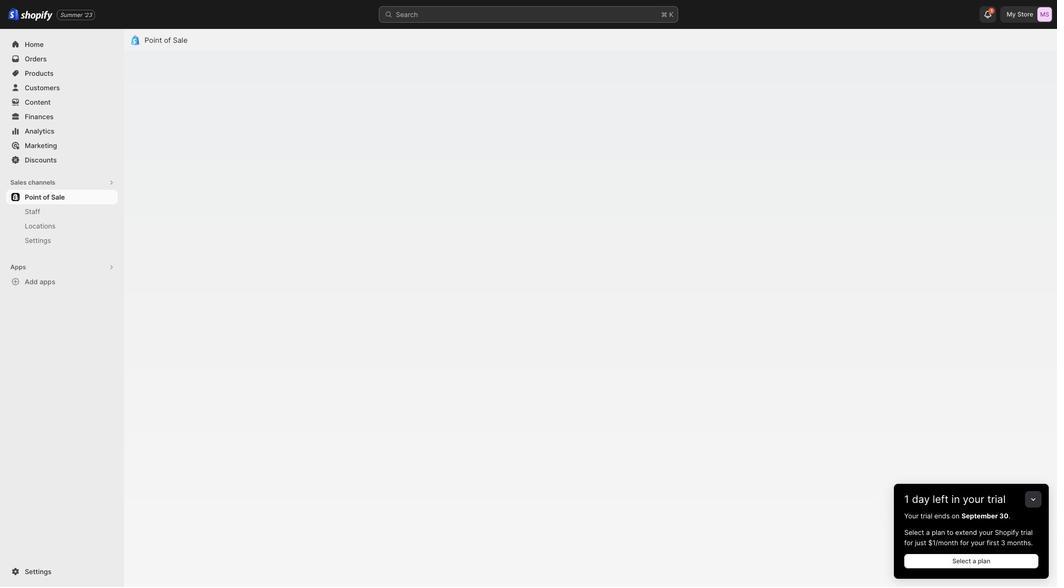 Task type: describe. For each thing, give the bounding box(es) containing it.
marketing link
[[6, 138, 118, 153]]

orders link
[[6, 52, 118, 66]]

finances link
[[6, 109, 118, 124]]

select for select a plan to extend your shopify trial for just $1/month for your first 3 months.
[[905, 529, 925, 537]]

on
[[952, 512, 960, 521]]

locations
[[25, 222, 56, 230]]

2 for from the left
[[961, 539, 969, 547]]

shopify
[[995, 529, 1019, 537]]

1 vertical spatial point of sale link
[[6, 190, 118, 204]]

ends
[[935, 512, 950, 521]]

1 day left in your trial element
[[894, 511, 1049, 579]]

home
[[25, 40, 44, 49]]

add apps button
[[6, 275, 118, 289]]

just
[[915, 539, 927, 547]]

0 horizontal spatial point of sale
[[25, 193, 65, 201]]

apps
[[10, 263, 26, 271]]

1 for 1 day left in your trial
[[905, 494, 909, 506]]

september
[[962, 512, 998, 521]]

1 settings from the top
[[25, 236, 51, 245]]

1 vertical spatial trial
[[921, 512, 933, 521]]

1 for from the left
[[905, 539, 913, 547]]

staff link
[[6, 204, 118, 219]]

trial inside select a plan to extend your shopify trial for just $1/month for your first 3 months.
[[1021, 529, 1033, 537]]

products
[[25, 69, 54, 77]]

products link
[[6, 66, 118, 81]]

extend
[[956, 529, 978, 537]]

my store
[[1007, 10, 1034, 18]]

1 day left in your trial button
[[894, 484, 1049, 506]]

summer '23
[[60, 11, 92, 18]]

plan for select a plan
[[978, 558, 991, 565]]

k
[[669, 10, 674, 19]]

3
[[1002, 539, 1006, 547]]

0 vertical spatial point
[[145, 36, 162, 44]]

shopify image
[[8, 8, 19, 21]]

sales channels
[[10, 179, 55, 186]]

marketing
[[25, 141, 57, 150]]

a for select a plan to extend your shopify trial for just $1/month for your first 3 months.
[[926, 529, 930, 537]]

sale inside point of sale link
[[51, 193, 65, 201]]

my
[[1007, 10, 1016, 18]]

summer
[[60, 11, 82, 18]]

in
[[952, 494, 960, 506]]

discounts link
[[6, 153, 118, 167]]

select for select a plan
[[953, 558, 971, 565]]

discounts
[[25, 156, 57, 164]]

my store image
[[1038, 7, 1052, 22]]

sales channels button
[[6, 176, 118, 190]]

add apps
[[25, 278, 55, 286]]

customers
[[25, 84, 60, 92]]

plan for select a plan to extend your shopify trial for just $1/month for your first 3 months.
[[932, 529, 946, 537]]

home link
[[6, 37, 118, 52]]

add
[[25, 278, 38, 286]]

0 horizontal spatial point
[[25, 193, 41, 201]]

orders
[[25, 55, 47, 63]]

content link
[[6, 95, 118, 109]]



Task type: locate. For each thing, give the bounding box(es) containing it.
1 vertical spatial point
[[25, 193, 41, 201]]

left
[[933, 494, 949, 506]]

trial right your
[[921, 512, 933, 521]]

0 horizontal spatial for
[[905, 539, 913, 547]]

your up september
[[963, 494, 985, 506]]

search
[[396, 10, 418, 19]]

0 horizontal spatial sale
[[51, 193, 65, 201]]

0 vertical spatial a
[[926, 529, 930, 537]]

0 horizontal spatial point of sale link
[[6, 190, 118, 204]]

1 left day
[[905, 494, 909, 506]]

a for select a plan
[[973, 558, 977, 565]]

0 vertical spatial point of sale
[[145, 36, 188, 44]]

2 vertical spatial trial
[[1021, 529, 1033, 537]]

your up first
[[979, 529, 993, 537]]

1 vertical spatial sale
[[51, 193, 65, 201]]

analytics
[[25, 127, 54, 135]]

1 vertical spatial of
[[43, 193, 49, 201]]

1 horizontal spatial plan
[[978, 558, 991, 565]]

0 vertical spatial select
[[905, 529, 925, 537]]

point of sale link down channels
[[6, 190, 118, 204]]

sale
[[173, 36, 188, 44], [51, 193, 65, 201]]

1 button
[[980, 6, 997, 23]]

0 horizontal spatial 1
[[905, 494, 909, 506]]

point of sale
[[145, 36, 188, 44], [25, 193, 65, 201]]

0 vertical spatial sale
[[173, 36, 188, 44]]

0 horizontal spatial plan
[[932, 529, 946, 537]]

point of sale link
[[145, 36, 188, 44], [6, 190, 118, 204]]

0 horizontal spatial select
[[905, 529, 925, 537]]

a down select a plan to extend your shopify trial for just $1/month for your first 3 months.
[[973, 558, 977, 565]]

first
[[987, 539, 1000, 547]]

1 vertical spatial settings
[[25, 568, 51, 576]]

select down select a plan to extend your shopify trial for just $1/month for your first 3 months.
[[953, 558, 971, 565]]

.
[[1009, 512, 1011, 521]]

1 vertical spatial plan
[[978, 558, 991, 565]]

0 vertical spatial 1
[[991, 8, 993, 13]]

customers link
[[6, 81, 118, 95]]

1 horizontal spatial 1
[[991, 8, 993, 13]]

point right icon for point of sale at the left of page
[[145, 36, 162, 44]]

months.
[[1008, 539, 1033, 547]]

2 vertical spatial your
[[971, 539, 985, 547]]

$1/month
[[929, 539, 959, 547]]

for
[[905, 539, 913, 547], [961, 539, 969, 547]]

settings link
[[6, 233, 118, 248], [6, 565, 118, 579]]

sale right icon for point of sale at the left of page
[[173, 36, 188, 44]]

finances
[[25, 113, 54, 121]]

1 vertical spatial 1
[[905, 494, 909, 506]]

select
[[905, 529, 925, 537], [953, 558, 971, 565]]

of down channels
[[43, 193, 49, 201]]

1 settings link from the top
[[6, 233, 118, 248]]

2 settings from the top
[[25, 568, 51, 576]]

trial up 30
[[988, 494, 1006, 506]]

1 horizontal spatial sale
[[173, 36, 188, 44]]

1 vertical spatial a
[[973, 558, 977, 565]]

0 horizontal spatial of
[[43, 193, 49, 201]]

your
[[905, 512, 919, 521]]

plan
[[932, 529, 946, 537], [978, 558, 991, 565]]

staff
[[25, 208, 40, 216]]

for down extend
[[961, 539, 969, 547]]

0 vertical spatial of
[[164, 36, 171, 44]]

settings
[[25, 236, 51, 245], [25, 568, 51, 576]]

1 horizontal spatial for
[[961, 539, 969, 547]]

sale up staff link in the left of the page
[[51, 193, 65, 201]]

0 vertical spatial your
[[963, 494, 985, 506]]

channels
[[28, 179, 55, 186]]

1
[[991, 8, 993, 13], [905, 494, 909, 506]]

select a plan link
[[905, 555, 1039, 569]]

0 vertical spatial trial
[[988, 494, 1006, 506]]

1 vertical spatial point of sale
[[25, 193, 65, 201]]

your
[[963, 494, 985, 506], [979, 529, 993, 537], [971, 539, 985, 547]]

1 for 1
[[991, 8, 993, 13]]

point of sale down channels
[[25, 193, 65, 201]]

1 horizontal spatial a
[[973, 558, 977, 565]]

0 vertical spatial settings
[[25, 236, 51, 245]]

0 vertical spatial settings link
[[6, 233, 118, 248]]

select up "just"
[[905, 529, 925, 537]]

1 horizontal spatial point
[[145, 36, 162, 44]]

point
[[145, 36, 162, 44], [25, 193, 41, 201]]

your trial ends on september 30 .
[[905, 512, 1011, 521]]

1 horizontal spatial select
[[953, 558, 971, 565]]

select inside select a plan to extend your shopify trial for just $1/month for your first 3 months.
[[905, 529, 925, 537]]

analytics link
[[6, 124, 118, 138]]

to
[[947, 529, 954, 537]]

shopify image
[[21, 11, 53, 21]]

'23
[[84, 11, 92, 18]]

apps
[[40, 278, 55, 286]]

⌘
[[661, 10, 668, 19]]

summer '23 link
[[57, 10, 95, 20]]

2 settings link from the top
[[6, 565, 118, 579]]

your left first
[[971, 539, 985, 547]]

1 vertical spatial select
[[953, 558, 971, 565]]

0 horizontal spatial a
[[926, 529, 930, 537]]

1 horizontal spatial point of sale
[[145, 36, 188, 44]]

a
[[926, 529, 930, 537], [973, 558, 977, 565]]

for left "just"
[[905, 539, 913, 547]]

0 vertical spatial plan
[[932, 529, 946, 537]]

1 horizontal spatial of
[[164, 36, 171, 44]]

locations link
[[6, 219, 118, 233]]

day
[[912, 494, 930, 506]]

1 day left in your trial
[[905, 494, 1006, 506]]

point up staff
[[25, 193, 41, 201]]

your inside dropdown button
[[963, 494, 985, 506]]

trial
[[988, 494, 1006, 506], [921, 512, 933, 521], [1021, 529, 1033, 537]]

of
[[164, 36, 171, 44], [43, 193, 49, 201]]

apps button
[[6, 260, 118, 275]]

select a plan
[[953, 558, 991, 565]]

of right icon for point of sale at the left of page
[[164, 36, 171, 44]]

1 horizontal spatial point of sale link
[[145, 36, 188, 44]]

⌘ k
[[661, 10, 674, 19]]

a up "just"
[[926, 529, 930, 537]]

1 horizontal spatial trial
[[988, 494, 1006, 506]]

1 vertical spatial your
[[979, 529, 993, 537]]

point of sale right icon for point of sale at the left of page
[[145, 36, 188, 44]]

content
[[25, 98, 51, 106]]

select a plan to extend your shopify trial for just $1/month for your first 3 months.
[[905, 529, 1033, 547]]

1 left my
[[991, 8, 993, 13]]

sales
[[10, 179, 27, 186]]

30
[[1000, 512, 1009, 521]]

1 vertical spatial settings link
[[6, 565, 118, 579]]

plan inside select a plan to extend your shopify trial for just $1/month for your first 3 months.
[[932, 529, 946, 537]]

icon for point of sale image
[[130, 35, 140, 45]]

plan up $1/month
[[932, 529, 946, 537]]

trial inside dropdown button
[[988, 494, 1006, 506]]

a inside select a plan to extend your shopify trial for just $1/month for your first 3 months.
[[926, 529, 930, 537]]

0 horizontal spatial trial
[[921, 512, 933, 521]]

point of sale link right icon for point of sale at the left of page
[[145, 36, 188, 44]]

plan down first
[[978, 558, 991, 565]]

2 horizontal spatial trial
[[1021, 529, 1033, 537]]

store
[[1018, 10, 1034, 18]]

trial up months. in the right of the page
[[1021, 529, 1033, 537]]

0 vertical spatial point of sale link
[[145, 36, 188, 44]]



Task type: vqa. For each thing, say whether or not it's contained in the screenshot.
ENTER TIME "text field"
no



